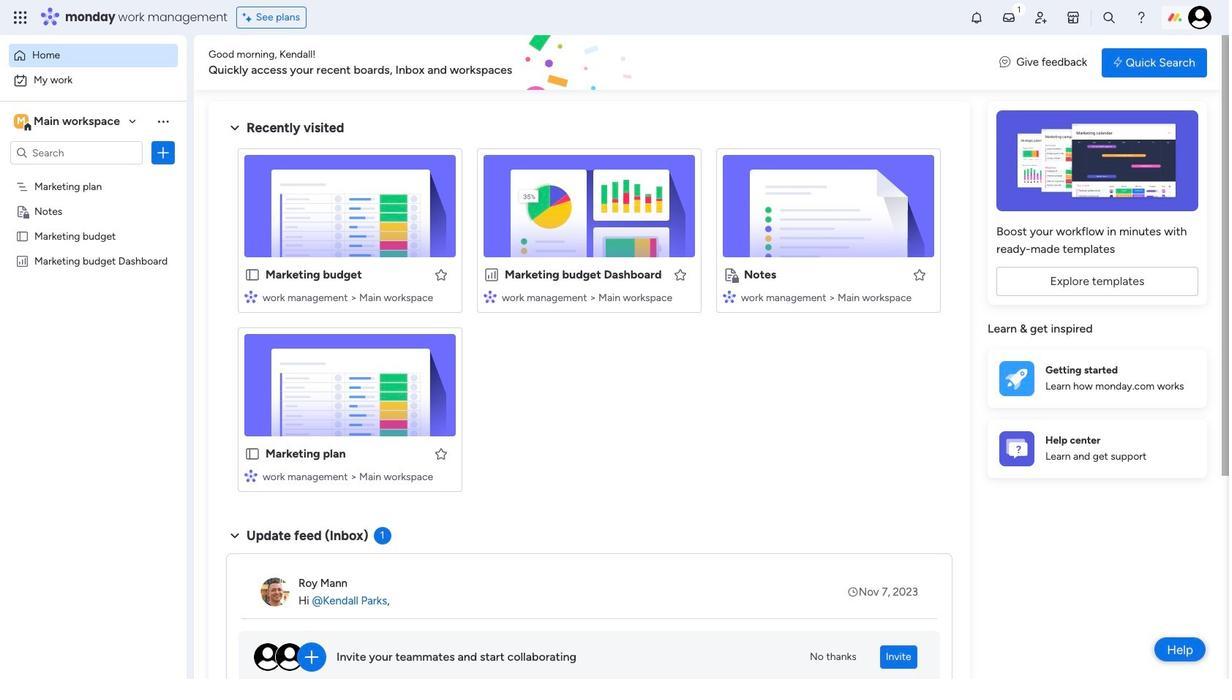 Task type: describe. For each thing, give the bounding box(es) containing it.
roy mann image
[[260, 578, 290, 607]]

v2 user feedback image
[[1000, 54, 1011, 71]]

update feed image
[[1002, 10, 1016, 25]]

private board image inside quick search results list box
[[723, 267, 739, 283]]

see plans image
[[243, 10, 256, 26]]

1 image
[[1013, 1, 1026, 17]]

Search in workspace field
[[31, 144, 122, 161]]

1 horizontal spatial public dashboard image
[[484, 267, 500, 283]]

workspace selection element
[[14, 113, 122, 132]]

help center element
[[988, 420, 1207, 478]]

templates image image
[[1001, 110, 1194, 211]]

public board image
[[244, 267, 260, 283]]

close update feed (inbox) image
[[226, 528, 244, 545]]



Task type: vqa. For each thing, say whether or not it's contained in the screenshot.
workspace options "image"
yes



Task type: locate. For each thing, give the bounding box(es) containing it.
add to favorites image
[[434, 267, 448, 282], [673, 267, 688, 282], [912, 267, 927, 282], [434, 447, 448, 461]]

private board image
[[15, 204, 29, 218], [723, 267, 739, 283]]

notifications image
[[969, 10, 984, 25]]

v2 bolt switch image
[[1114, 55, 1122, 71]]

2 vertical spatial option
[[0, 173, 187, 176]]

getting started element
[[988, 349, 1207, 408]]

1 horizontal spatial private board image
[[723, 267, 739, 283]]

public dashboard image
[[15, 254, 29, 268], [484, 267, 500, 283]]

0 horizontal spatial public dashboard image
[[15, 254, 29, 268]]

1 element
[[374, 528, 391, 545]]

0 vertical spatial option
[[9, 44, 178, 67]]

0 vertical spatial private board image
[[15, 204, 29, 218]]

options image
[[156, 146, 170, 160]]

kendall parks image
[[1188, 6, 1212, 29]]

workspace image
[[14, 113, 29, 130]]

public board image
[[15, 229, 29, 243], [244, 446, 260, 462]]

0 vertical spatial public board image
[[15, 229, 29, 243]]

0 horizontal spatial public board image
[[15, 229, 29, 243]]

workspace options image
[[156, 114, 170, 129]]

1 horizontal spatial public board image
[[244, 446, 260, 462]]

1 vertical spatial public board image
[[244, 446, 260, 462]]

monday marketplace image
[[1066, 10, 1081, 25]]

help image
[[1134, 10, 1149, 25]]

0 horizontal spatial private board image
[[15, 204, 29, 218]]

1 vertical spatial option
[[9, 69, 178, 92]]

1 vertical spatial private board image
[[723, 267, 739, 283]]

select product image
[[13, 10, 28, 25]]

quick search results list box
[[226, 137, 953, 510]]

option
[[9, 44, 178, 67], [9, 69, 178, 92], [0, 173, 187, 176]]

search everything image
[[1102, 10, 1116, 25]]

list box
[[0, 171, 187, 471]]

invite members image
[[1034, 10, 1048, 25]]

close recently visited image
[[226, 119, 244, 137]]



